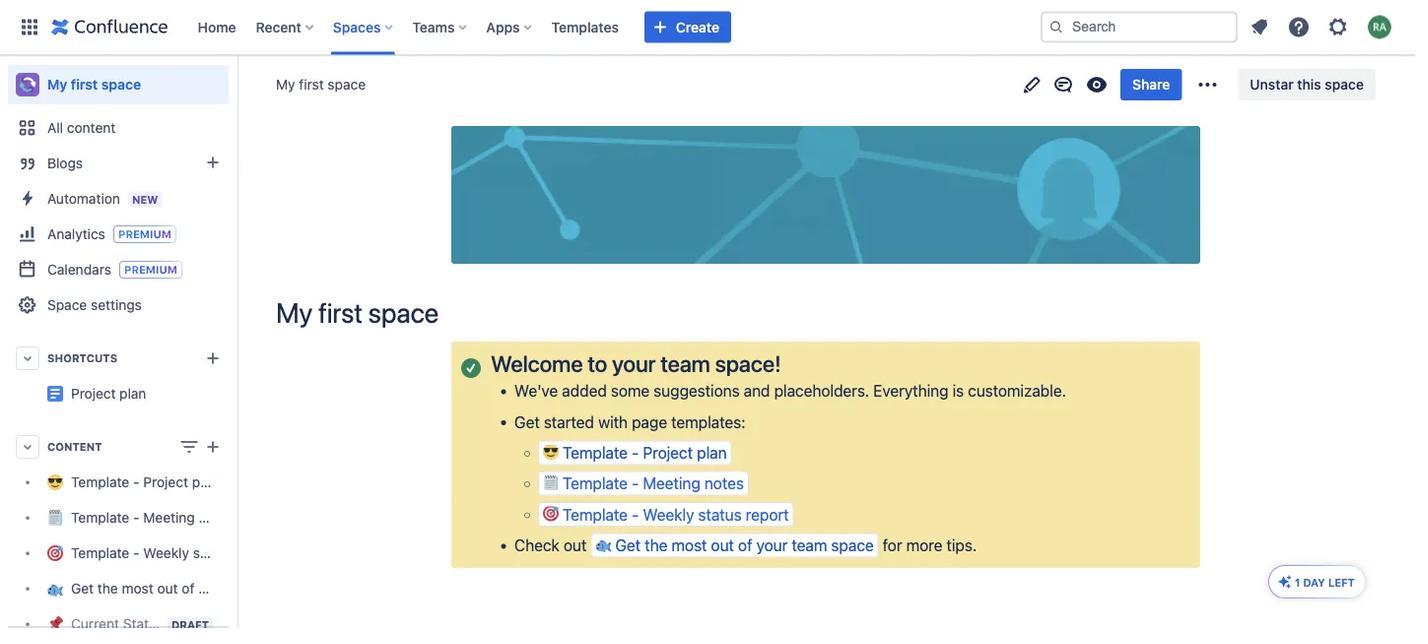 Task type: locate. For each thing, give the bounding box(es) containing it.
premium image down new in the left of the page
[[113, 226, 176, 243]]

1 horizontal spatial of
[[738, 537, 752, 555]]

weekly
[[643, 506, 694, 524], [143, 545, 189, 562]]

1 horizontal spatial the
[[645, 537, 668, 555]]

blogs link
[[8, 146, 229, 181]]

space inside tree
[[266, 581, 304, 597]]

0 vertical spatial your
[[612, 351, 656, 377]]

apps button
[[480, 11, 540, 43]]

:fish: image
[[596, 537, 611, 553], [596, 537, 611, 553]]

my inside space element
[[47, 76, 67, 93]]

team inside tree
[[230, 581, 262, 597]]

your inside get the most out of your team space button
[[756, 537, 788, 555]]

unstar this space
[[1250, 76, 1364, 93]]

0 horizontal spatial meeting
[[143, 510, 195, 526]]

status up get the most out of your team space link at left
[[193, 545, 232, 562]]

my first space link up all content link
[[8, 65, 229, 104]]

1 horizontal spatial get
[[514, 413, 540, 432]]

template - project plan
[[563, 444, 727, 462], [71, 474, 219, 491]]

tips.
[[947, 537, 977, 555]]

my first space
[[47, 76, 141, 93], [276, 76, 366, 93], [276, 297, 439, 329]]

0 vertical spatial meeting
[[643, 475, 700, 493]]

started
[[544, 413, 594, 432]]

0 horizontal spatial most
[[122, 581, 153, 597]]

template - weekly status report link
[[8, 536, 275, 572]]

2 horizontal spatial out
[[711, 537, 734, 555]]

first
[[71, 76, 98, 93], [299, 76, 324, 93], [318, 297, 362, 329]]

1 vertical spatial template - meeting notes
[[71, 510, 234, 526]]

space!
[[715, 351, 781, 377]]

:check_mark: image
[[461, 359, 481, 378], [461, 359, 481, 378]]

apps
[[486, 19, 520, 35]]

edit this page image
[[1020, 73, 1044, 97]]

meeting up template - weekly status report button
[[643, 475, 700, 493]]

out inside button
[[711, 537, 734, 555]]

my
[[47, 76, 67, 93], [276, 76, 295, 93], [276, 297, 312, 329]]

get the most out of your team space for get the most out of your team space button
[[615, 537, 874, 555]]

get the most out of your team space
[[615, 537, 874, 555], [71, 581, 304, 597]]

0 vertical spatial the
[[645, 537, 668, 555]]

0 horizontal spatial template - meeting notes
[[71, 510, 234, 526]]

0 horizontal spatial notes
[[199, 510, 234, 526]]

get the most out of your team space link
[[8, 572, 304, 607]]

collapse sidebar image
[[215, 65, 258, 104]]

1 vertical spatial notes
[[199, 510, 234, 526]]

project plan
[[229, 378, 304, 394], [71, 386, 146, 402]]

confluence image
[[51, 15, 168, 39], [51, 15, 168, 39]]

template - meeting notes button
[[538, 472, 749, 496]]

:notepad_spiral: image
[[543, 475, 559, 491], [543, 475, 559, 491]]

1 vertical spatial meeting
[[143, 510, 195, 526]]

weekly for template - weekly status report button
[[643, 506, 694, 524]]

get the most out of your team space down template - weekly status report button
[[615, 537, 874, 555]]

shortcuts button
[[8, 341, 229, 376]]

0 vertical spatial status
[[698, 506, 742, 524]]

get the most out of your team space button
[[591, 534, 879, 558]]

the down template - weekly status report link
[[97, 581, 118, 597]]

report inside tree
[[236, 545, 275, 562]]

banner
[[0, 0, 1415, 55]]

0 vertical spatial get
[[514, 413, 540, 432]]

1 vertical spatial status
[[193, 545, 232, 562]]

get down we've
[[514, 413, 540, 432]]

1 horizontal spatial template - project plan
[[563, 444, 727, 462]]

- for template - meeting notes button on the bottom of page
[[632, 475, 639, 493]]

premium image inside analytics link
[[113, 226, 176, 243]]

1 vertical spatial get the most out of your team space
[[71, 581, 304, 597]]

1 horizontal spatial meeting
[[643, 475, 700, 493]]

template - weekly status report inside tree
[[71, 545, 275, 562]]

most inside button
[[672, 537, 707, 555]]

out for get the most out of your team space link at left
[[157, 581, 178, 597]]

1 horizontal spatial template - meeting notes
[[563, 475, 744, 493]]

your for get the most out of your team space button
[[756, 537, 788, 555]]

meeting up template - weekly status report link
[[143, 510, 195, 526]]

the
[[645, 537, 668, 555], [97, 581, 118, 597]]

get down template - weekly status report button
[[615, 537, 641, 555]]

template - meeting notes up template - weekly status report link
[[71, 510, 234, 526]]

copy image
[[779, 352, 803, 375]]

for
[[883, 537, 902, 555]]

status inside button
[[698, 506, 742, 524]]

1 vertical spatial get
[[615, 537, 641, 555]]

:dart: image
[[543, 506, 559, 522], [543, 506, 559, 522]]

project
[[229, 378, 274, 394], [71, 386, 116, 402], [643, 444, 693, 462], [143, 474, 188, 491]]

get the most out of your team space down template - weekly status report link
[[71, 581, 304, 597]]

template - weekly status report for template - weekly status report link
[[71, 545, 275, 562]]

1 vertical spatial the
[[97, 581, 118, 597]]

space settings link
[[8, 288, 229, 323]]

meeting inside button
[[643, 475, 700, 493]]

teams
[[412, 19, 455, 35]]

- up the "template - meeting notes" link
[[133, 474, 139, 491]]

get the most out of your team space inside tree
[[71, 581, 304, 597]]

premium image down analytics link
[[119, 261, 182, 279]]

1 vertical spatial template - project plan
[[71, 474, 219, 491]]

weekly inside button
[[643, 506, 694, 524]]

of
[[738, 537, 752, 555], [182, 581, 195, 597]]

we've added some suggestions and placeholders. everything is customizable.
[[514, 382, 1066, 401]]

all
[[47, 120, 63, 136]]

template - weekly status report inside button
[[563, 506, 789, 524]]

0 vertical spatial report
[[746, 506, 789, 524]]

stop watching image
[[1085, 73, 1109, 97]]

0 horizontal spatial get the most out of your team space
[[71, 581, 304, 597]]

report for template - weekly status report link
[[236, 545, 275, 562]]

1 vertical spatial team
[[792, 537, 827, 555]]

0 horizontal spatial out
[[157, 581, 178, 597]]

the down template - weekly status report button
[[645, 537, 668, 555]]

0 horizontal spatial my first space link
[[8, 65, 229, 104]]

space
[[101, 76, 141, 93], [328, 76, 366, 93], [1325, 76, 1364, 93], [368, 297, 439, 329], [831, 537, 874, 555], [266, 581, 304, 597]]

- down template - project plan button
[[632, 475, 639, 493]]

your
[[612, 351, 656, 377], [756, 537, 788, 555], [198, 581, 226, 597]]

project inside button
[[643, 444, 693, 462]]

we've
[[514, 382, 558, 401]]

template down template - project plan button
[[563, 475, 628, 493]]

of inside button
[[738, 537, 752, 555]]

get
[[514, 413, 540, 432], [615, 537, 641, 555], [71, 581, 94, 597]]

2 horizontal spatial team
[[792, 537, 827, 555]]

0 vertical spatial template - meeting notes
[[563, 475, 744, 493]]

the inside get the most out of your team space link
[[97, 581, 118, 597]]

0 vertical spatial premium image
[[113, 226, 176, 243]]

:sunglasses: image
[[543, 444, 559, 460], [543, 444, 559, 460]]

first inside space element
[[71, 76, 98, 93]]

get down template - weekly status report link
[[71, 581, 94, 597]]

1 horizontal spatial status
[[698, 506, 742, 524]]

calendars link
[[8, 252, 229, 288]]

of inside tree
[[182, 581, 195, 597]]

settings icon image
[[1326, 15, 1350, 39]]

0 horizontal spatial team
[[230, 581, 262, 597]]

most down template - weekly status report link
[[122, 581, 153, 597]]

1 horizontal spatial out
[[563, 537, 587, 555]]

1 horizontal spatial most
[[672, 537, 707, 555]]

banner containing home
[[0, 0, 1415, 55]]

team inside button
[[792, 537, 827, 555]]

analytics
[[47, 226, 105, 242]]

space settings
[[47, 297, 142, 313]]

0 vertical spatial most
[[672, 537, 707, 555]]

1 vertical spatial premium image
[[119, 261, 182, 279]]

0 vertical spatial team
[[661, 351, 710, 377]]

unstar
[[1250, 76, 1294, 93]]

- down the "template - meeting notes" link
[[133, 545, 139, 562]]

change view image
[[177, 436, 201, 459]]

status for template - weekly status report link
[[193, 545, 232, 562]]

most down template - weekly status report button
[[672, 537, 707, 555]]

notes for the "template - meeting notes" link
[[199, 510, 234, 526]]

weekly for template - weekly status report link
[[143, 545, 189, 562]]

search image
[[1049, 19, 1064, 35]]

blogs
[[47, 155, 83, 171]]

meeting inside tree
[[143, 510, 195, 526]]

some
[[611, 382, 650, 401]]

1 vertical spatial report
[[236, 545, 275, 562]]

my first space inside space element
[[47, 76, 141, 93]]

- down get started with page templates:
[[632, 444, 639, 462]]

1 vertical spatial most
[[122, 581, 153, 597]]

of for get the most out of your team space button
[[738, 537, 752, 555]]

your profile and preferences image
[[1368, 15, 1391, 39]]

- down template - meeting notes button on the bottom of page
[[632, 506, 639, 524]]

template down the "template - meeting notes" link
[[71, 545, 129, 562]]

1 horizontal spatial weekly
[[643, 506, 694, 524]]

to
[[588, 351, 607, 377]]

tree
[[8, 465, 304, 629]]

get inside get the most out of your team space link
[[71, 581, 94, 597]]

my first space link down the recent popup button
[[276, 75, 366, 95]]

analytics link
[[8, 217, 229, 252]]

plan inside tree
[[192, 474, 219, 491]]

out
[[563, 537, 587, 555], [711, 537, 734, 555], [157, 581, 178, 597]]

0 horizontal spatial report
[[236, 545, 275, 562]]

more actions image
[[1196, 73, 1219, 97]]

templates:
[[671, 413, 746, 432]]

1 horizontal spatial my first space link
[[276, 75, 366, 95]]

template - meeting notes up template - weekly status report button
[[563, 475, 744, 493]]

of down template - weekly status report button
[[738, 537, 752, 555]]

- up template - weekly status report link
[[133, 510, 139, 526]]

1 vertical spatial your
[[756, 537, 788, 555]]

template - project plan inside space element
[[71, 474, 219, 491]]

premium image
[[113, 226, 176, 243], [119, 261, 182, 279]]

0 horizontal spatial the
[[97, 581, 118, 597]]

placeholders.
[[774, 382, 869, 401]]

tree containing template - project plan
[[8, 465, 304, 629]]

template - weekly status report up get the most out of your team space link at left
[[71, 545, 275, 562]]

meeting for the "template - meeting notes" link
[[143, 510, 195, 526]]

the for get the most out of your team space button
[[645, 537, 668, 555]]

1 vertical spatial of
[[182, 581, 195, 597]]

plan inside button
[[697, 444, 727, 462]]

1 vertical spatial template - weekly status report
[[71, 545, 275, 562]]

out down template - weekly status report link
[[157, 581, 178, 597]]

template
[[563, 444, 628, 462], [71, 474, 129, 491], [563, 475, 628, 493], [563, 506, 628, 524], [71, 510, 129, 526], [71, 545, 129, 562]]

2 vertical spatial get
[[71, 581, 94, 597]]

1 horizontal spatial get the most out of your team space
[[615, 537, 874, 555]]

out down template - weekly status report button
[[711, 537, 734, 555]]

project plan link down shortcuts dropdown button
[[71, 386, 146, 402]]

notes down create content icon
[[199, 510, 234, 526]]

template down with on the bottom left
[[563, 444, 628, 462]]

2 vertical spatial your
[[198, 581, 226, 597]]

weekly up get the most out of your team space link at left
[[143, 545, 189, 562]]

out right check
[[563, 537, 587, 555]]

team
[[661, 351, 710, 377], [792, 537, 827, 555], [230, 581, 262, 597]]

0 vertical spatial template - project plan
[[563, 444, 727, 462]]

0 horizontal spatial project plan
[[71, 386, 146, 402]]

0 horizontal spatial template - weekly status report
[[71, 545, 275, 562]]

1 horizontal spatial notes
[[704, 475, 744, 493]]

of for get the most out of your team space link at left
[[182, 581, 195, 597]]

my first space link
[[8, 65, 229, 104], [276, 75, 366, 95]]

weekly inside space element
[[143, 545, 189, 562]]

out inside tree
[[157, 581, 178, 597]]

0 horizontal spatial weekly
[[143, 545, 189, 562]]

welcome
[[491, 351, 583, 377]]

template - meeting notes
[[563, 475, 744, 493], [71, 510, 234, 526]]

2 vertical spatial team
[[230, 581, 262, 597]]

home
[[198, 19, 236, 35]]

share
[[1132, 76, 1170, 93]]

notes inside the "template - meeting notes" link
[[199, 510, 234, 526]]

template - meeting notes inside the "template - meeting notes" link
[[71, 510, 234, 526]]

of down template - weekly status report link
[[182, 581, 195, 597]]

your inside get the most out of your team space link
[[198, 581, 226, 597]]

template down template - project plan link
[[71, 510, 129, 526]]

template - meeting notes inside template - meeting notes button
[[563, 475, 744, 493]]

template - project plan for template - project plan button
[[563, 444, 727, 462]]

0 horizontal spatial get
[[71, 581, 94, 597]]

2 horizontal spatial your
[[756, 537, 788, 555]]

with
[[598, 413, 628, 432]]

0 horizontal spatial of
[[182, 581, 195, 597]]

2 horizontal spatial get
[[615, 537, 641, 555]]

1 horizontal spatial template - weekly status report
[[563, 506, 789, 524]]

notes inside template - meeting notes button
[[704, 475, 744, 493]]

most
[[672, 537, 707, 555], [122, 581, 153, 597]]

0 vertical spatial weekly
[[643, 506, 694, 524]]

notes
[[704, 475, 744, 493], [199, 510, 234, 526]]

meeting for template - meeting notes button on the bottom of page
[[643, 475, 700, 493]]

project plan link
[[8, 376, 304, 412], [71, 386, 146, 402]]

0 vertical spatial notes
[[704, 475, 744, 493]]

template - meeting notes for template - meeting notes button on the bottom of page
[[563, 475, 744, 493]]

template - project plan inside button
[[563, 444, 727, 462]]

status up get the most out of your team space button
[[698, 506, 742, 524]]

plan
[[277, 378, 304, 394], [119, 386, 146, 402], [697, 444, 727, 462], [192, 474, 219, 491]]

notes up get the most out of your team space button
[[704, 475, 744, 493]]

left
[[1328, 576, 1355, 589]]

template - project plan up template - meeting notes button on the bottom of page
[[563, 444, 727, 462]]

weekly down template - meeting notes button on the bottom of page
[[643, 506, 694, 524]]

the for get the most out of your team space link at left
[[97, 581, 118, 597]]

-
[[632, 444, 639, 462], [133, 474, 139, 491], [632, 475, 639, 493], [632, 506, 639, 524], [133, 510, 139, 526], [133, 545, 139, 562]]

get the most out of your team space inside button
[[615, 537, 874, 555]]

premium image inside the calendars link
[[119, 261, 182, 279]]

most for get the most out of your team space link at left
[[122, 581, 153, 597]]

meeting
[[643, 475, 700, 493], [143, 510, 195, 526]]

Search field
[[1041, 11, 1238, 43]]

template - weekly status report down template - meeting notes button on the bottom of page
[[563, 506, 789, 524]]

get for get the most out of your team space link at left
[[71, 581, 94, 597]]

0 horizontal spatial status
[[193, 545, 232, 562]]

report inside button
[[746, 506, 789, 524]]

template down content dropdown button
[[71, 474, 129, 491]]

1 horizontal spatial team
[[661, 351, 710, 377]]

status inside tree
[[193, 545, 232, 562]]

1 horizontal spatial report
[[746, 506, 789, 524]]

status for template - weekly status report button
[[698, 506, 742, 524]]

notification icon image
[[1248, 15, 1271, 39]]

template - project plan up the "template - meeting notes" link
[[71, 474, 219, 491]]

status
[[698, 506, 742, 524], [193, 545, 232, 562]]

report
[[746, 506, 789, 524], [236, 545, 275, 562]]

all content
[[47, 120, 116, 136]]

0 vertical spatial get the most out of your team space
[[615, 537, 874, 555]]

the inside get the most out of your team space button
[[645, 537, 668, 555]]

0 horizontal spatial your
[[198, 581, 226, 597]]

1 vertical spatial weekly
[[143, 545, 189, 562]]

get inside get the most out of your team space button
[[615, 537, 641, 555]]

shortcuts
[[47, 352, 117, 365]]

0 horizontal spatial template - project plan
[[71, 474, 219, 491]]

0 vertical spatial of
[[738, 537, 752, 555]]

most inside tree
[[122, 581, 153, 597]]

template up "check out"
[[563, 506, 628, 524]]

template - weekly status report
[[563, 506, 789, 524], [71, 545, 275, 562]]

0 vertical spatial template - weekly status report
[[563, 506, 789, 524]]



Task type: vqa. For each thing, say whether or not it's contained in the screenshot.
Get to the middle
yes



Task type: describe. For each thing, give the bounding box(es) containing it.
space inside button
[[831, 537, 874, 555]]

- for template - weekly status report button
[[632, 506, 639, 524]]

project inside tree
[[143, 474, 188, 491]]

template for template - project plan button
[[563, 444, 628, 462]]

get for get the most out of your team space button
[[615, 537, 641, 555]]

this
[[1297, 76, 1321, 93]]

added
[[562, 382, 607, 401]]

project plan link up change view icon
[[8, 376, 304, 412]]

spaces
[[333, 19, 381, 35]]

teams button
[[406, 11, 474, 43]]

1 horizontal spatial project plan
[[229, 378, 304, 394]]

add shortcut image
[[201, 347, 225, 371]]

global element
[[12, 0, 1037, 55]]

template for template - weekly status report link
[[71, 545, 129, 562]]

your for get the most out of your team space link at left
[[198, 581, 226, 597]]

page
[[632, 413, 667, 432]]

check
[[514, 537, 559, 555]]

notes for template - meeting notes button on the bottom of page
[[704, 475, 744, 493]]

new
[[132, 193, 158, 206]]

team for get the most out of your team space button
[[792, 537, 827, 555]]

templates link
[[546, 11, 625, 43]]

template for template - meeting notes button on the bottom of page
[[563, 475, 628, 493]]

calendars
[[47, 261, 111, 277]]

content
[[47, 441, 102, 454]]

settings
[[91, 297, 142, 313]]

help icon image
[[1287, 15, 1311, 39]]

appswitcher icon image
[[18, 15, 41, 39]]

suggestions
[[654, 382, 740, 401]]

recent button
[[250, 11, 321, 43]]

day
[[1303, 576, 1325, 589]]

team for get the most out of your team space link at left
[[230, 581, 262, 597]]

template for template - project plan link
[[71, 474, 129, 491]]

space element
[[0, 55, 304, 629]]

1 day left
[[1295, 576, 1355, 589]]

template - meeting notes link
[[8, 501, 234, 536]]

premium image for analytics
[[113, 226, 176, 243]]

welcome to your team space!
[[491, 351, 781, 377]]

content
[[67, 120, 116, 136]]

create a blog image
[[201, 151, 225, 174]]

automation
[[47, 190, 120, 206]]

more
[[906, 537, 943, 555]]

- for template - project plan button
[[632, 444, 639, 462]]

content button
[[8, 430, 229, 465]]

everything
[[873, 382, 948, 401]]

most for get the most out of your team space button
[[672, 537, 707, 555]]

- for template - project plan link
[[133, 474, 139, 491]]

report for template - weekly status report button
[[746, 506, 789, 524]]

create content image
[[201, 436, 225, 459]]

- for template - weekly status report link
[[133, 545, 139, 562]]

out for get the most out of your team space button
[[711, 537, 734, 555]]

premium icon image
[[1277, 575, 1293, 590]]

1
[[1295, 576, 1300, 589]]

unstar this space button
[[1238, 69, 1376, 101]]

is
[[953, 382, 964, 401]]

template - weekly status report button
[[538, 503, 794, 527]]

template for the "template - meeting notes" link
[[71, 510, 129, 526]]

tree inside space element
[[8, 465, 304, 629]]

template - meeting notes for the "template - meeting notes" link
[[71, 510, 234, 526]]

spaces button
[[327, 11, 400, 43]]

1 day left button
[[1269, 567, 1365, 598]]

create button
[[644, 11, 731, 43]]

create
[[676, 19, 719, 35]]

template - project plan link
[[8, 465, 229, 501]]

for more tips.
[[879, 537, 977, 555]]

get the most out of your team space for get the most out of your team space link at left
[[71, 581, 304, 597]]

and
[[744, 382, 770, 401]]

template for template - weekly status report button
[[563, 506, 628, 524]]

template - project plan button
[[538, 441, 732, 465]]

- for the "template - meeting notes" link
[[133, 510, 139, 526]]

template - project plan for template - project plan link
[[71, 474, 219, 491]]

all content link
[[8, 110, 229, 146]]

get started with page templates:
[[514, 413, 746, 432]]

customizable.
[[968, 382, 1066, 401]]

home link
[[192, 11, 242, 43]]

template - weekly status report for template - weekly status report button
[[563, 506, 789, 524]]

premium image for calendars
[[119, 261, 182, 279]]

check out
[[514, 537, 591, 555]]

share button
[[1121, 69, 1182, 101]]

space
[[47, 297, 87, 313]]

space inside "button"
[[1325, 76, 1364, 93]]

1 horizontal spatial your
[[612, 351, 656, 377]]

recent
[[256, 19, 301, 35]]

template - project plan image
[[47, 386, 63, 402]]

templates
[[551, 19, 619, 35]]



